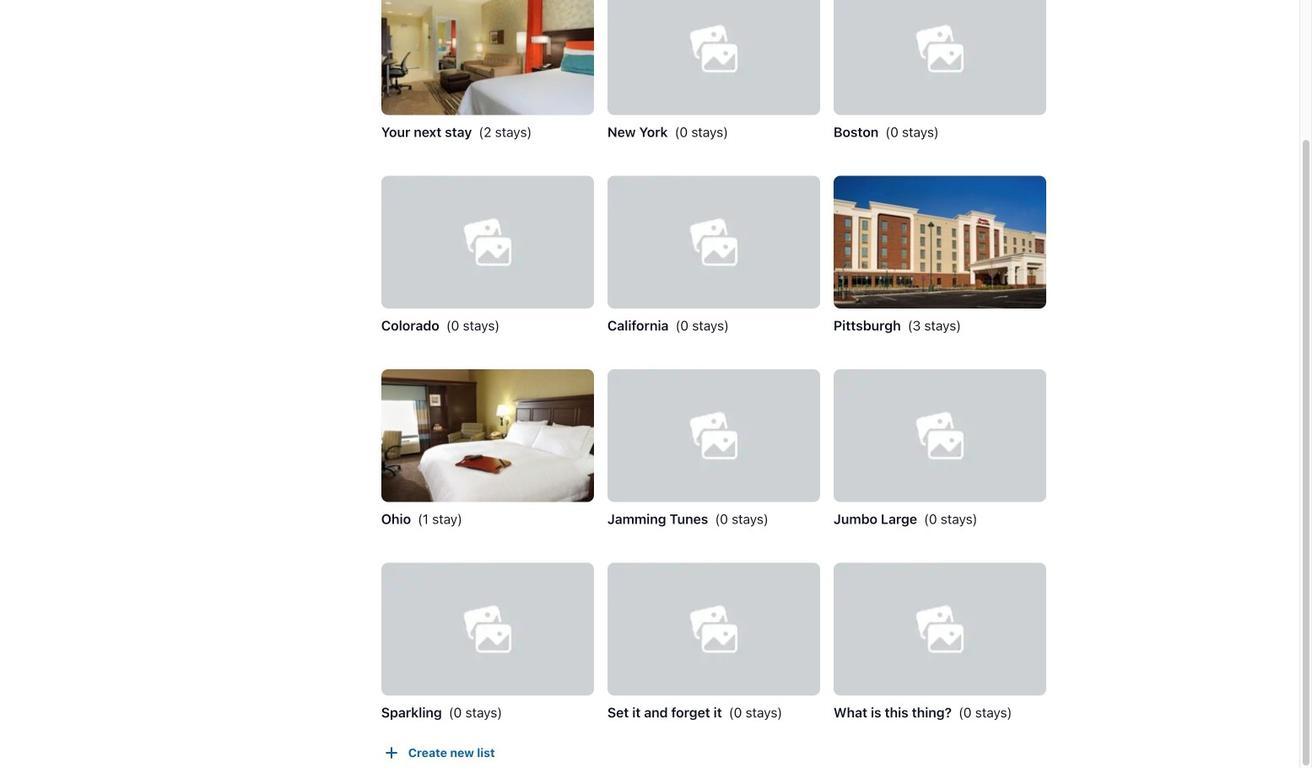 Task type: locate. For each thing, give the bounding box(es) containing it.
jamming tunes image
[[608, 370, 820, 503]]

pittsburgh image
[[834, 176, 1047, 309]]

new york image
[[608, 0, 820, 115]]

sparkling image
[[381, 564, 594, 697]]

jumbo large image
[[834, 370, 1047, 503]]

ohio image
[[381, 370, 594, 503]]



Task type: describe. For each thing, give the bounding box(es) containing it.
california image
[[608, 176, 820, 309]]

your next stay image
[[381, 0, 594, 115]]

what is this thing? image
[[834, 564, 1047, 697]]

colorado image
[[381, 176, 594, 309]]

boston image
[[834, 0, 1047, 115]]

set it and forget it image
[[608, 564, 820, 697]]



Task type: vqa. For each thing, say whether or not it's contained in the screenshot.
the Set it and forget it IMAGE
yes



